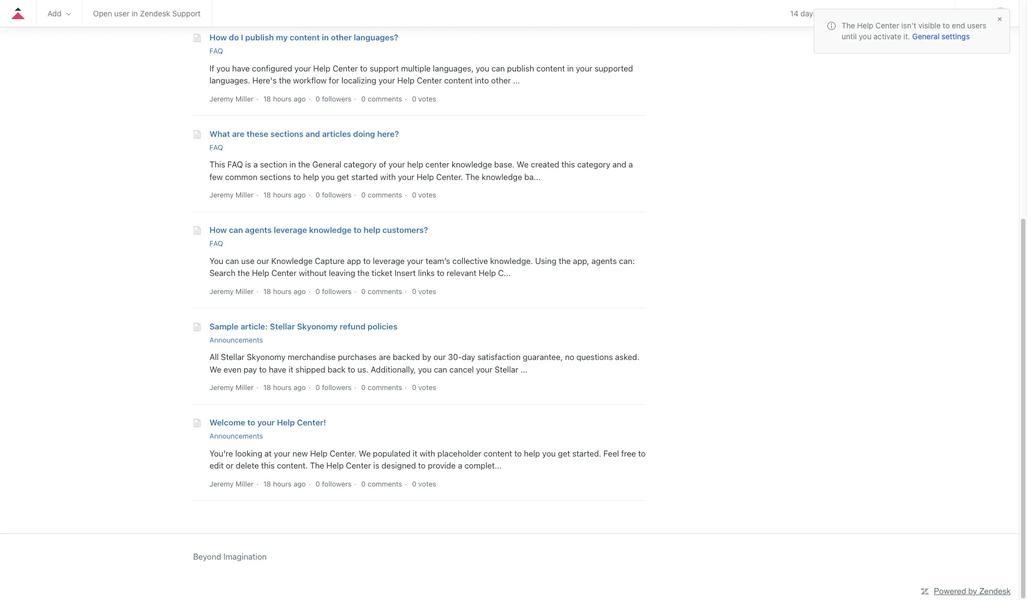 Task type: vqa. For each thing, say whether or not it's contained in the screenshot.
Public reply
no



Task type: describe. For each thing, give the bounding box(es) containing it.
of
[[379, 159, 387, 169]]

in inside how do i publish my content in other languages? faq
[[322, 32, 329, 42]]

by inside all stellar skyonomy merchandise purchases are backed by our 30-day satisfaction guarantee, no questions asked. we even pay to have it shipped back to us. additionally, you can cancel your stellar ...
[[423, 352, 432, 362]]

0 vertical spatial general
[[913, 32, 940, 41]]

knowledge
[[271, 256, 313, 266]]

beyond imagination link
[[193, 551, 267, 563]]

admin
[[923, 9, 945, 18]]

if you have configured your help center to support multiple languages, you can publish content in your supported languages.   here's the workflow for localizing your help center content into other ...
[[210, 63, 633, 85]]

search
[[210, 268, 236, 278]]

jeremy for all stellar skyonomy merchandise purchases are backed by our 30-day satisfaction guarantee, no questions asked. we even pay to have it shipped back to us. additionally, you can cancel your stellar ...
[[210, 383, 234, 392]]

your right of
[[389, 159, 405, 169]]

0 followers for knowledge
[[316, 287, 352, 296]]

1 horizontal spatial zendesk
[[980, 587, 1011, 596]]

few
[[210, 172, 223, 182]]

days
[[801, 9, 817, 18]]

populated
[[373, 448, 411, 458]]

announcements link for welcome
[[210, 432, 263, 441]]

you up into
[[476, 63, 490, 73]]

announcements inside the sample article: stellar skyonomy refund policies announcements
[[210, 335, 263, 344]]

0 comments for our
[[361, 383, 402, 392]]

0 votes for with
[[412, 480, 437, 488]]

insert
[[395, 268, 416, 278]]

leaving
[[329, 268, 355, 278]]

votes for day
[[419, 383, 437, 392]]

we inside all stellar skyonomy merchandise purchases are backed by our 30-day satisfaction guarantee, no questions asked. we even pay to have it shipped back to us. additionally, you can cancel your stellar ...
[[210, 364, 222, 374]]

until
[[842, 32, 857, 41]]

this inside 'this faq is a section in the general category of your help center knowledge base. we created this category and a few common sections to help you get started with your help center.  the knowledge ba...'
[[562, 159, 575, 169]]

and inside 'this faq is a section in the general category of your help center knowledge base. we created this category and a few common sections to help you get started with your help center.  the knowledge ba...'
[[613, 159, 627, 169]]

you're
[[210, 448, 233, 458]]

section
[[260, 159, 287, 169]]

the inside "if you have configured your help center to support multiple languages, you can publish content in your supported languages.   here's the workflow for localizing your help center content into other ..."
[[279, 75, 291, 85]]

beyond
[[193, 552, 221, 562]]

languages?
[[354, 32, 399, 42]]

support
[[172, 9, 201, 18]]

the down use
[[238, 268, 250, 278]]

help down use
[[252, 268, 269, 278]]

your inside welcome to your help center! announcements
[[257, 418, 275, 427]]

trial.
[[841, 9, 857, 18]]

pay
[[244, 364, 257, 374]]

miller for can
[[236, 287, 254, 296]]

users
[[968, 21, 987, 30]]

general settings
[[913, 32, 970, 41]]

languages.
[[210, 75, 250, 85]]

ago for section
[[294, 191, 306, 199]]

cancel
[[450, 364, 474, 374]]

our inside all stellar skyonomy merchandise purchases are backed by our 30-day satisfaction guarantee, no questions asked. we even pay to have it shipped back to us. additionally, you can cancel your stellar ...
[[434, 352, 446, 362]]

how can agents leverage knowledge to help customers? link
[[210, 225, 428, 235]]

and inside what are these sections and articles doing here? faq
[[306, 129, 320, 138]]

asked.
[[615, 352, 640, 362]]

your up workflow
[[295, 63, 311, 73]]

welcome
[[210, 418, 245, 427]]

how do i publish my content in other languages? link
[[210, 32, 399, 42]]

started
[[352, 172, 378, 182]]

help up workflow
[[313, 63, 331, 73]]

you inside 'this faq is a section in the general category of your help center knowledge base. we created this category and a few common sections to help you get started with your help center.  the knowledge ba...'
[[321, 172, 335, 182]]

shipped
[[296, 364, 326, 374]]

miller for stellar
[[236, 383, 254, 392]]

add button
[[47, 9, 71, 18]]

help down multiple
[[397, 75, 415, 85]]

faq link for how can agents leverage knowledge to help customers?
[[210, 239, 223, 248]]

beyond imagination
[[193, 552, 267, 562]]

18 hours ago for our
[[263, 287, 306, 296]]

faq inside what are these sections and articles doing here? faq
[[210, 143, 223, 151]]

faq inside 'this faq is a section in the general category of your help center knowledge base. we created this category and a few common sections to help you get started with your help center.  the knowledge ba...'
[[228, 159, 243, 169]]

followers for app
[[322, 287, 352, 296]]

14 days left in trial. buy now
[[791, 9, 890, 18]]

doing
[[353, 129, 375, 138]]

to inside the help center isn't visible to end users until you activate it.
[[943, 21, 950, 30]]

all
[[210, 352, 219, 362]]

18 for merchandise
[[263, 383, 271, 392]]

at
[[265, 448, 272, 458]]

activate
[[874, 32, 902, 41]]

get inside 'this faq is a section in the general category of your help center knowledge base. we created this category and a few common sections to help you get started with your help center.  the knowledge ba...'
[[337, 172, 349, 182]]

0 horizontal spatial a
[[254, 159, 258, 169]]

with inside you're looking at your new help center. we populated it with placeholder content to help you get started. feel free to edit or delete this content.  the help center is designed to provide a complet...
[[420, 448, 436, 458]]

1 vertical spatial knowledge
[[482, 172, 523, 182]]

knowledge.
[[490, 256, 533, 266]]

here's
[[252, 75, 277, 85]]

general settings link
[[913, 32, 970, 41]]

knowledge inside how can agents leverage knowledge to help customers? faq
[[309, 225, 352, 235]]

your down support
[[379, 75, 395, 85]]

ago for new
[[294, 480, 306, 488]]

18 hours ago for configured
[[263, 94, 306, 103]]

new
[[293, 448, 308, 458]]

can inside all stellar skyonomy merchandise purchases are backed by our 30-day satisfaction guarantee, no questions asked. we even pay to have it shipped back to us. additionally, you can cancel your stellar ...
[[434, 364, 448, 374]]

0 followers for section
[[316, 191, 352, 199]]

ago for knowledge
[[294, 287, 306, 296]]

other inside "if you have configured your help center to support multiple languages, you can publish content in your supported languages.   here's the workflow for localizing your help center content into other ..."
[[491, 75, 511, 85]]

jeremy for this faq is a section in the general category of your help center knowledge base. we created this category and a few common sections to help you get started with your help center.  the knowledge ba...
[[210, 191, 234, 199]]

... inside "if you have configured your help center to support multiple languages, you can publish content in your supported languages.   here's the workflow for localizing your help center content into other ..."
[[513, 75, 520, 85]]

the inside 'this faq is a section in the general category of your help center knowledge base. we created this category and a few common sections to help you get started with your help center.  the knowledge ba...'
[[298, 159, 310, 169]]

your right started
[[398, 172, 415, 182]]

help inside 'this faq is a section in the general category of your help center knowledge base. we created this category and a few common sections to help you get started with your help center.  the knowledge ba...'
[[417, 172, 434, 182]]

can inside you can use our knowledge capture app to leverage your team's collective knowledge. using the app, agents can: search the help center without leaving the ticket   insert links to relevant help c...
[[226, 256, 239, 266]]

jeremy for you can use our knowledge capture app to leverage your team's collective knowledge. using the app, agents can: search the help center without leaving the ticket   insert links to relevant help c...
[[210, 287, 234, 296]]

welcome to your help center! announcements
[[210, 418, 326, 441]]

ago for your
[[294, 94, 306, 103]]

hours for your
[[273, 480, 292, 488]]

even
[[224, 364, 242, 374]]

looking
[[235, 448, 262, 458]]

votes for team's
[[419, 287, 437, 296]]

it.
[[904, 32, 911, 41]]

now
[[875, 9, 890, 18]]

started.
[[573, 448, 602, 458]]

end
[[952, 21, 966, 30]]

for
[[329, 75, 339, 85]]

is inside you're looking at your new help center. we populated it with placeholder content to help you get started. feel free to edit or delete this content.  the help center is designed to provide a complet...
[[374, 461, 380, 471]]

content.
[[277, 461, 308, 471]]

are inside all stellar skyonomy merchandise purchases are backed by our 30-day satisfaction guarantee, no questions asked. we even pay to have it shipped back to us. additionally, you can cancel your stellar ...
[[379, 352, 391, 362]]

your inside you're looking at your new help center. we populated it with placeholder content to help you get started. feel free to edit or delete this content.  the help center is designed to provide a complet...
[[274, 448, 291, 458]]

open user in zendesk support link
[[93, 9, 201, 18]]

feel
[[604, 448, 619, 458]]

this faq is a section in the general category of your help center knowledge base. we created this category and a few common sections to help you get started with your help center.  the knowledge ba...
[[210, 159, 633, 182]]

your inside you can use our knowledge capture app to leverage your team's collective knowledge. using the app, agents can: search the help center without leaving the ticket   insert links to relevant help c...
[[407, 256, 424, 266]]

0 comments for category
[[361, 191, 402, 199]]

other inside how do i publish my content in other languages? faq
[[331, 32, 352, 42]]

2 horizontal spatial stellar
[[495, 364, 519, 374]]

center down multiple
[[417, 75, 442, 85]]

center up for
[[333, 63, 358, 73]]

1 horizontal spatial by
[[969, 587, 978, 596]]

it inside all stellar skyonomy merchandise purchases are backed by our 30-day satisfaction guarantee, no questions asked. we even pay to have it shipped back to us. additionally, you can cancel your stellar ...
[[289, 364, 293, 374]]

0 followers for purchases
[[316, 383, 352, 392]]

how do i publish my content in other languages? faq
[[210, 32, 399, 55]]

is inside 'this faq is a section in the general category of your help center knowledge base. we created this category and a few common sections to help you get started with your help center.  the knowledge ba...'
[[245, 159, 251, 169]]

it inside you're looking at your new help center. we populated it with placeholder content to help you get started. feel free to edit or delete this content.  the help center is designed to provide a complet...
[[413, 448, 418, 458]]

18 for configured
[[263, 94, 271, 103]]

all stellar skyonomy merchandise purchases are backed by our 30-day satisfaction guarantee, no questions asked. we even pay to have it shipped back to us. additionally, you can cancel your stellar ...
[[210, 352, 640, 374]]

jeremy miller for you're looking at your new help center. we populated it with placeholder content to help you get started. feel free to edit or delete this content.  the help center is designed to provide a complet...
[[210, 480, 254, 488]]

these
[[247, 129, 269, 138]]

refund
[[340, 321, 366, 331]]

... inside all stellar skyonomy merchandise purchases are backed by our 30-day satisfaction guarantee, no questions asked. we even pay to have it shipped back to us. additionally, you can cancel your stellar ...
[[521, 364, 528, 374]]

questions
[[577, 352, 613, 362]]

faq inside how do i publish my content in other languages? faq
[[210, 46, 223, 55]]

links
[[418, 268, 435, 278]]

hours for our
[[273, 287, 292, 296]]

you inside all stellar skyonomy merchandise purchases are backed by our 30-day satisfaction guarantee, no questions asked. we even pay to have it shipped back to us. additionally, you can cancel your stellar ...
[[418, 364, 432, 374]]

to inside 'this faq is a section in the general category of your help center knowledge base. we created this category and a few common sections to help you get started with your help center.  the knowledge ba...'
[[294, 172, 301, 182]]

the down app
[[358, 268, 370, 278]]

use
[[241, 256, 255, 266]]

my
[[276, 32, 288, 42]]

your left supported
[[576, 63, 593, 73]]

guarantee,
[[523, 352, 563, 362]]

buy now link
[[860, 9, 890, 18]]

open user in zendesk support
[[93, 9, 201, 18]]

what
[[210, 129, 230, 138]]

settings
[[942, 32, 970, 41]]

ago for purchases
[[294, 383, 306, 392]]

jeremy miller for all stellar skyonomy merchandise purchases are backed by our 30-day satisfaction guarantee, no questions asked. we even pay to have it shipped back to us. additionally, you can cancel your stellar ...
[[210, 383, 254, 392]]

can inside how can agents leverage knowledge to help customers? faq
[[229, 225, 243, 235]]

votes for languages,
[[419, 94, 437, 103]]

18 for your
[[263, 480, 271, 488]]

c...
[[498, 268, 511, 278]]

we inside 'this faq is a section in the general category of your help center knowledge base. we created this category and a few common sections to help you get started with your help center.  the knowledge ba...'
[[517, 159, 529, 169]]

app,
[[573, 256, 590, 266]]

0 followers for new
[[316, 480, 352, 488]]

can inside "if you have configured your help center to support multiple languages, you can publish content in your supported languages.   here's the workflow for localizing your help center content into other ..."
[[492, 63, 505, 73]]

you
[[210, 256, 223, 266]]

0 votes for languages,
[[412, 94, 437, 103]]

center inside you can use our knowledge capture app to leverage your team's collective knowledge. using the app, agents can: search the help center without leaving the ticket   insert links to relevant help c...
[[272, 268, 297, 278]]

0 votes for your
[[412, 191, 437, 199]]

center. inside 'this faq is a section in the general category of your help center knowledge base. we created this category and a few common sections to help you get started with your help center.  the knowledge ba...'
[[436, 172, 463, 182]]

app
[[347, 256, 361, 266]]



Task type: locate. For each thing, give the bounding box(es) containing it.
0 vertical spatial stellar
[[270, 321, 295, 331]]

agents up use
[[245, 225, 272, 235]]

0 comments for support
[[361, 94, 402, 103]]

1 vertical spatial have
[[269, 364, 287, 374]]

4 jeremy from the top
[[210, 383, 234, 392]]

your inside all stellar skyonomy merchandise purchases are backed by our 30-day satisfaction guarantee, no questions asked. we even pay to have it shipped back to us. additionally, you can cancel your stellar ...
[[476, 364, 493, 374]]

we down all
[[210, 364, 222, 374]]

2 18 hours ago from the top
[[263, 191, 306, 199]]

announcements link down the welcome
[[210, 432, 263, 441]]

if
[[210, 63, 214, 73]]

0 vertical spatial the
[[842, 21, 856, 30]]

help right content.
[[327, 461, 344, 471]]

5 18 from the top
[[263, 480, 271, 488]]

3 followers from the top
[[322, 287, 352, 296]]

hours for configured
[[273, 94, 292, 103]]

2 0 votes from the top
[[412, 191, 437, 199]]

0 horizontal spatial stellar
[[221, 352, 245, 362]]

0 vertical spatial is
[[245, 159, 251, 169]]

created
[[531, 159, 560, 169]]

2 comments from the top
[[368, 191, 402, 199]]

1 horizontal spatial publish
[[507, 63, 535, 73]]

article:
[[241, 321, 268, 331]]

1 vertical spatial we
[[210, 364, 222, 374]]

purchases
[[338, 352, 377, 362]]

1 horizontal spatial agents
[[592, 256, 617, 266]]

we inside you're looking at your new help center. we populated it with placeholder content to help you get started. feel free to edit or delete this content.  the help center is designed to provide a complet...
[[359, 448, 371, 458]]

leverage inside how can agents leverage knowledge to help customers? faq
[[274, 225, 307, 235]]

center down "knowledge" on the left
[[272, 268, 297, 278]]

1 jeremy from the top
[[210, 94, 234, 103]]

18 up article:
[[263, 287, 271, 296]]

0 votes down 'links'
[[412, 287, 437, 296]]

center inside you're looking at your new help center. we populated it with placeholder content to help you get started. feel free to edit or delete this content.  the help center is designed to provide a complet...
[[346, 461, 371, 471]]

1 hours from the top
[[273, 94, 292, 103]]

ba...
[[525, 172, 541, 182]]

1 horizontal spatial a
[[458, 461, 463, 471]]

1 vertical spatial are
[[379, 352, 391, 362]]

isn't
[[902, 21, 917, 30]]

1 vertical spatial other
[[491, 75, 511, 85]]

0 votes down all stellar skyonomy merchandise purchases are backed by our 30-day satisfaction guarantee, no questions asked. we even pay to have it shipped back to us. additionally, you can cancel your stellar ... on the bottom
[[412, 383, 437, 392]]

content inside you're looking at your new help center. we populated it with placeholder content to help you get started. feel free to edit or delete this content.  the help center is designed to provide a complet...
[[484, 448, 512, 458]]

our inside you can use our knowledge capture app to leverage your team's collective knowledge. using the app, agents can: search the help center without leaving the ticket   insert links to relevant help c...
[[257, 256, 269, 266]]

1 0 followers from the top
[[316, 94, 352, 103]]

skyonomy inside the sample article: stellar skyonomy refund policies announcements
[[297, 321, 338, 331]]

comments for populated
[[368, 480, 402, 488]]

leverage up "ticket" on the top left of page
[[373, 256, 405, 266]]

what are these sections and articles doing here? faq
[[210, 129, 399, 151]]

get left started.
[[558, 448, 571, 458]]

followers
[[322, 94, 352, 103], [322, 191, 352, 199], [322, 287, 352, 296], [322, 383, 352, 392], [322, 480, 352, 488]]

satisfaction
[[478, 352, 521, 362]]

0 vertical spatial zendesk
[[140, 9, 170, 18]]

it up designed
[[413, 448, 418, 458]]

4 0 votes from the top
[[412, 383, 437, 392]]

1 horizontal spatial is
[[374, 461, 380, 471]]

3 votes from the top
[[419, 287, 437, 296]]

in right user
[[132, 9, 138, 18]]

1 vertical spatial leverage
[[373, 256, 405, 266]]

1 vertical spatial the
[[466, 172, 480, 182]]

18 down section
[[263, 191, 271, 199]]

in inside 'this faq is a section in the general category of your help center knowledge base. we created this category and a few common sections to help you get started with your help center.  the knowledge ba...'
[[290, 159, 296, 169]]

stellar down satisfaction
[[495, 364, 519, 374]]

base.
[[495, 159, 515, 169]]

back
[[328, 364, 346, 374]]

jeremy miller for this faq is a section in the general category of your help center knowledge base. we created this category and a few common sections to help you get started with your help center.  the knowledge ba...
[[210, 191, 254, 199]]

1 vertical spatial our
[[434, 352, 446, 362]]

2 hours from the top
[[273, 191, 292, 199]]

1 horizontal spatial stellar
[[270, 321, 295, 331]]

3 0 comments from the top
[[361, 287, 402, 296]]

0 vertical spatial get
[[337, 172, 349, 182]]

comments down "ticket" on the top left of page
[[368, 287, 402, 296]]

0 vertical spatial this
[[562, 159, 575, 169]]

1 comments from the top
[[368, 94, 402, 103]]

3 miller from the top
[[236, 287, 254, 296]]

customers?
[[383, 225, 428, 235]]

you inside you're looking at your new help center. we populated it with placeholder content to help you get started. feel free to edit or delete this content.  the help center is designed to provide a complet...
[[543, 448, 556, 458]]

stellar right article:
[[270, 321, 295, 331]]

0 vertical spatial knowledge
[[452, 159, 492, 169]]

hours for a
[[273, 191, 292, 199]]

have
[[232, 63, 250, 73], [269, 364, 287, 374]]

miller for faq
[[236, 191, 254, 199]]

delete
[[236, 461, 259, 471]]

navigation containing add
[[0, 0, 1019, 30]]

1 horizontal spatial we
[[359, 448, 371, 458]]

followers for backed
[[322, 383, 352, 392]]

comments down additionally,
[[368, 383, 402, 392]]

3 jeremy from the top
[[210, 287, 234, 296]]

how up you
[[210, 225, 227, 235]]

... right into
[[513, 75, 520, 85]]

general down visible
[[913, 32, 940, 41]]

1 vertical spatial sections
[[260, 172, 291, 182]]

jeremy down few
[[210, 191, 234, 199]]

your up at
[[257, 418, 275, 427]]

3 faq link from the top
[[210, 239, 223, 248]]

0 vertical spatial how
[[210, 32, 227, 42]]

how for how do i publish my content in other languages?
[[210, 32, 227, 42]]

0 horizontal spatial are
[[232, 129, 245, 138]]

general
[[913, 32, 940, 41], [313, 159, 342, 169]]

we left populated
[[359, 448, 371, 458]]

are inside what are these sections and articles doing here? faq
[[232, 129, 245, 138]]

this down at
[[261, 461, 275, 471]]

workflow
[[293, 75, 327, 85]]

with
[[380, 172, 396, 182], [420, 448, 436, 458]]

the inside you're looking at your new help center. we populated it with placeholder content to help you get started. feel free to edit or delete this content.  the help center is designed to provide a complet...
[[310, 461, 324, 471]]

1 0 comments from the top
[[361, 94, 402, 103]]

announcements down sample
[[210, 335, 263, 344]]

you right if
[[217, 63, 230, 73]]

0 vertical spatial ...
[[513, 75, 520, 85]]

0 vertical spatial by
[[423, 352, 432, 362]]

sample
[[210, 321, 239, 331]]

5 jeremy from the top
[[210, 480, 234, 488]]

hours down section
[[273, 191, 292, 199]]

18 hours ago down "knowledge" on the left
[[263, 287, 306, 296]]

1 category from the left
[[344, 159, 377, 169]]

ago down without
[[294, 287, 306, 296]]

1 18 from the top
[[263, 94, 271, 103]]

4 18 from the top
[[263, 383, 271, 392]]

publish inside how do i publish my content in other languages? faq
[[245, 32, 274, 42]]

1 vertical spatial publish
[[507, 63, 535, 73]]

3 0 votes from the top
[[412, 287, 437, 296]]

18 up welcome to your help center! link
[[263, 383, 271, 392]]

sections down section
[[260, 172, 291, 182]]

open
[[93, 9, 112, 18]]

your down satisfaction
[[476, 364, 493, 374]]

0 vertical spatial center.
[[436, 172, 463, 182]]

how inside how can agents leverage knowledge to help customers? faq
[[210, 225, 227, 235]]

0 comments down additionally,
[[361, 383, 402, 392]]

miller
[[236, 94, 254, 103], [236, 191, 254, 199], [236, 287, 254, 296], [236, 383, 254, 392], [236, 480, 254, 488]]

0 vertical spatial announcements link
[[210, 335, 263, 344]]

14
[[791, 9, 799, 18]]

this inside you're looking at your new help center. we populated it with placeholder content to help you get started. feel free to edit or delete this content.  the help center is designed to provide a complet...
[[261, 461, 275, 471]]

ago down content.
[[294, 480, 306, 488]]

collective
[[453, 256, 488, 266]]

1 vertical spatial get
[[558, 448, 571, 458]]

center. inside you're looking at your new help center. we populated it with placeholder content to help you get started. feel free to edit or delete this content.  the help center is designed to provide a complet...
[[330, 448, 357, 458]]

3 0 followers from the top
[[316, 287, 352, 296]]

4 miller from the top
[[236, 383, 254, 392]]

miller down use
[[236, 287, 254, 296]]

help inside how can agents leverage knowledge to help customers? faq
[[364, 225, 381, 235]]

2 horizontal spatial the
[[842, 21, 856, 30]]

0 vertical spatial agents
[[245, 225, 272, 235]]

1 announcements from the top
[[210, 335, 263, 344]]

5 votes from the top
[[419, 480, 437, 488]]

0 horizontal spatial general
[[313, 159, 342, 169]]

0 comments down started
[[361, 191, 402, 199]]

4 comments from the top
[[368, 383, 402, 392]]

2 votes from the top
[[419, 191, 437, 199]]

have up languages.
[[232, 63, 250, 73]]

18 hours ago down section
[[263, 191, 306, 199]]

how can agents leverage knowledge to help customers? faq
[[210, 225, 428, 248]]

0 followers for your
[[316, 94, 352, 103]]

1 horizontal spatial other
[[491, 75, 511, 85]]

general inside 'this faq is a section in the general category of your help center knowledge base. we created this category and a few common sections to help you get started with your help center.  the knowledge ba...'
[[313, 159, 342, 169]]

and
[[306, 129, 320, 138], [613, 159, 627, 169]]

0 votes
[[412, 94, 437, 103], [412, 191, 437, 199], [412, 287, 437, 296], [412, 383, 437, 392], [412, 480, 437, 488]]

1 horizontal spatial skyonomy
[[297, 321, 338, 331]]

votes down all stellar skyonomy merchandise purchases are backed by our 30-day satisfaction guarantee, no questions asked. we even pay to have it shipped back to us. additionally, you can cancel your stellar ... on the bottom
[[419, 383, 437, 392]]

18
[[263, 94, 271, 103], [263, 191, 271, 199], [263, 287, 271, 296], [263, 383, 271, 392], [263, 480, 271, 488]]

1 horizontal spatial our
[[434, 352, 446, 362]]

agents left can:
[[592, 256, 617, 266]]

jeremy miller for you can use our knowledge capture app to leverage your team's collective knowledge. using the app, agents can: search the help center without leaving the ticket   insert links to relevant help c...
[[210, 287, 254, 296]]

votes for with
[[419, 480, 437, 488]]

0 horizontal spatial our
[[257, 256, 269, 266]]

stellar
[[270, 321, 295, 331], [221, 352, 245, 362], [495, 364, 519, 374]]

0 horizontal spatial with
[[380, 172, 396, 182]]

have inside all stellar skyonomy merchandise purchases are backed by our 30-day satisfaction guarantee, no questions asked. we even pay to have it shipped back to us. additionally, you can cancel your stellar ...
[[269, 364, 287, 374]]

you right until
[[859, 32, 872, 41]]

3 jeremy miller from the top
[[210, 287, 254, 296]]

0 vertical spatial publish
[[245, 32, 274, 42]]

0 horizontal spatial and
[[306, 129, 320, 138]]

in left supported
[[567, 63, 574, 73]]

3 18 from the top
[[263, 287, 271, 296]]

jeremy down even
[[210, 383, 234, 392]]

how left do
[[210, 32, 227, 42]]

3 hours from the top
[[273, 287, 292, 296]]

0 comments down "ticket" on the top left of page
[[361, 287, 402, 296]]

0 horizontal spatial get
[[337, 172, 349, 182]]

votes for your
[[419, 191, 437, 199]]

0 horizontal spatial publish
[[245, 32, 274, 42]]

can up use
[[229, 225, 243, 235]]

content
[[290, 32, 320, 42], [537, 63, 565, 73], [444, 75, 473, 85], [484, 448, 512, 458]]

faq link up if
[[210, 46, 223, 55]]

faq link for how do i publish my content in other languages?
[[210, 46, 223, 55]]

can:
[[619, 256, 635, 266]]

get inside you're looking at your new help center. we populated it with placeholder content to help you get started. feel free to edit or delete this content.  the help center is designed to provide a complet...
[[558, 448, 571, 458]]

how inside how do i publish my content in other languages? faq
[[210, 32, 227, 42]]

center
[[876, 21, 900, 30], [333, 63, 358, 73], [417, 75, 442, 85], [272, 268, 297, 278], [346, 461, 371, 471]]

navigation
[[0, 0, 1019, 30]]

18 hours ago down shipped
[[263, 383, 306, 392]]

jeremy miller down "or"
[[210, 480, 254, 488]]

help inside you're looking at your new help center. we populated it with placeholder content to help you get started. feel free to edit or delete this content.  the help center is designed to provide a complet...
[[524, 448, 540, 458]]

powered by zendesk
[[934, 587, 1011, 596]]

5 jeremy miller from the top
[[210, 480, 254, 488]]

comments for support
[[368, 94, 402, 103]]

leverage inside you can use our knowledge capture app to leverage your team's collective knowledge. using the app, agents can: search the help center without leaving the ticket   insert links to relevant help c...
[[373, 256, 405, 266]]

user
[[114, 9, 130, 18]]

1 vertical spatial skyonomy
[[247, 352, 286, 362]]

to inside welcome to your help center! announcements
[[248, 418, 255, 427]]

2 18 from the top
[[263, 191, 271, 199]]

5 miller from the top
[[236, 480, 254, 488]]

do
[[229, 32, 239, 42]]

center
[[426, 159, 450, 169]]

2 vertical spatial knowledge
[[309, 225, 352, 235]]

welcome to your help center! link
[[210, 418, 326, 427]]

jeremy down languages.
[[210, 94, 234, 103]]

jeremy
[[210, 94, 234, 103], [210, 191, 234, 199], [210, 287, 234, 296], [210, 383, 234, 392], [210, 480, 234, 488]]

5 hours from the top
[[273, 480, 292, 488]]

a inside you're looking at your new help center. we populated it with placeholder content to help you get started. feel free to edit or delete this content.  the help center is designed to provide a complet...
[[458, 461, 463, 471]]

imagination
[[224, 552, 267, 562]]

announcements link down sample
[[210, 335, 263, 344]]

knowledge left base.
[[452, 159, 492, 169]]

help right new
[[310, 448, 328, 458]]

0 vertical spatial faq link
[[210, 46, 223, 55]]

the down configured
[[279, 75, 291, 85]]

localizing
[[342, 75, 377, 85]]

0 horizontal spatial by
[[423, 352, 432, 362]]

0 votes for team's
[[412, 287, 437, 296]]

agents inside how can agents leverage knowledge to help customers? faq
[[245, 225, 272, 235]]

1 horizontal spatial general
[[913, 32, 940, 41]]

you're looking at your new help center. we populated it with placeholder content to help you get started. feel free to edit or delete this content.  the help center is designed to provide a complet...
[[210, 448, 646, 471]]

30-
[[448, 352, 462, 362]]

5 0 followers from the top
[[316, 480, 352, 488]]

comments for our
[[368, 383, 402, 392]]

1 horizontal spatial center.
[[436, 172, 463, 182]]

2 horizontal spatial a
[[629, 159, 633, 169]]

1 faq link from the top
[[210, 46, 223, 55]]

sections
[[271, 129, 304, 138], [260, 172, 291, 182]]

1 vertical spatial general
[[313, 159, 342, 169]]

5 comments from the top
[[368, 480, 402, 488]]

the inside the help center isn't visible to end users until you activate it.
[[842, 21, 856, 30]]

votes down 'links'
[[419, 287, 437, 296]]

0 comments for populated
[[361, 480, 402, 488]]

skyonomy up merchandise
[[297, 321, 338, 331]]

faq link for what are these sections and articles doing here?
[[210, 143, 223, 151]]

stellar inside the sample article: stellar skyonomy refund policies announcements
[[270, 321, 295, 331]]

0 comments
[[361, 94, 402, 103], [361, 191, 402, 199], [361, 287, 402, 296], [361, 383, 402, 392], [361, 480, 402, 488]]

without
[[299, 268, 327, 278]]

faq up common
[[228, 159, 243, 169]]

visible
[[919, 21, 941, 30]]

with inside 'this faq is a section in the general category of your help center knowledge base. we created this category and a few common sections to help you get started with your help center.  the knowledge ba...'
[[380, 172, 396, 182]]

our left the 30-
[[434, 352, 446, 362]]

0 votes down 'this faq is a section in the general category of your help center knowledge base. we created this category and a few common sections to help you get started with your help center.  the knowledge ba...'
[[412, 191, 437, 199]]

1 vertical spatial agents
[[592, 256, 617, 266]]

1 miller from the top
[[236, 94, 254, 103]]

2 horizontal spatial we
[[517, 159, 529, 169]]

in right left
[[833, 9, 839, 18]]

center!
[[297, 418, 326, 427]]

0 horizontal spatial center.
[[330, 448, 357, 458]]

our
[[257, 256, 269, 266], [434, 352, 446, 362]]

2 0 followers from the top
[[316, 191, 352, 199]]

1 horizontal spatial leverage
[[373, 256, 405, 266]]

jeremy miller down languages.
[[210, 94, 254, 103]]

a
[[254, 159, 258, 169], [629, 159, 633, 169], [458, 461, 463, 471]]

2 how from the top
[[210, 225, 227, 235]]

1 horizontal spatial category
[[578, 159, 611, 169]]

help left the c...
[[479, 268, 496, 278]]

to inside "if you have configured your help center to support multiple languages, you can publish content in your supported languages.   here's the workflow for localizing your help center content into other ..."
[[360, 63, 368, 73]]

18 hours ago down the here's
[[263, 94, 306, 103]]

jeremy miller for if you have configured your help center to support multiple languages, you can publish content in your supported languages.   here's the workflow for localizing your help center content into other ...
[[210, 94, 254, 103]]

1 horizontal spatial get
[[558, 448, 571, 458]]

0 vertical spatial with
[[380, 172, 396, 182]]

1 horizontal spatial ...
[[521, 364, 528, 374]]

other right into
[[491, 75, 511, 85]]

faq inside how can agents leverage knowledge to help customers? faq
[[210, 239, 223, 248]]

jeremy down edit
[[210, 480, 234, 488]]

add
[[47, 9, 62, 18]]

have inside "if you have configured your help center to support multiple languages, you can publish content in your supported languages.   here's the workflow for localizing your help center content into other ..."
[[232, 63, 250, 73]]

5 0 votes from the top
[[412, 480, 437, 488]]

2 vertical spatial we
[[359, 448, 371, 458]]

capture
[[315, 256, 345, 266]]

18 hours ago for a
[[263, 191, 306, 199]]

the down what are these sections and articles doing here? faq
[[298, 159, 310, 169]]

merchandise
[[288, 352, 336, 362]]

18 hours ago for your
[[263, 480, 306, 488]]

help inside the help center isn't visible to end users until you activate it.
[[858, 21, 874, 30]]

3 comments from the top
[[368, 287, 402, 296]]

1 horizontal spatial have
[[269, 364, 287, 374]]

1 vertical spatial with
[[420, 448, 436, 458]]

edit
[[210, 461, 224, 471]]

1 18 hours ago from the top
[[263, 94, 306, 103]]

1 how from the top
[[210, 32, 227, 42]]

center inside the help center isn't visible to end users until you activate it.
[[876, 21, 900, 30]]

18 hours ago for merchandise
[[263, 383, 306, 392]]

other left languages?
[[331, 32, 352, 42]]

5 followers from the top
[[322, 480, 352, 488]]

announcements link for sample
[[210, 335, 263, 344]]

are
[[232, 129, 245, 138], [379, 352, 391, 362]]

0 horizontal spatial other
[[331, 32, 352, 42]]

content inside how do i publish my content in other languages? faq
[[290, 32, 320, 42]]

1 votes from the top
[[419, 94, 437, 103]]

1 jeremy miller from the top
[[210, 94, 254, 103]]

2 0 comments from the top
[[361, 191, 402, 199]]

buy
[[860, 9, 873, 18]]

3 18 hours ago from the top
[[263, 287, 306, 296]]

jeremy down search
[[210, 287, 234, 296]]

we
[[517, 159, 529, 169], [210, 364, 222, 374], [359, 448, 371, 458]]

policies
[[368, 321, 398, 331]]

0 vertical spatial and
[[306, 129, 320, 138]]

votes down "if you have configured your help center to support multiple languages, you can publish content in your supported languages.   here's the workflow for localizing your help center content into other ..."
[[419, 94, 437, 103]]

0 horizontal spatial have
[[232, 63, 250, 73]]

what are these sections and articles doing here? link
[[210, 129, 399, 138]]

5 ago from the top
[[294, 480, 306, 488]]

2 announcements link from the top
[[210, 432, 263, 441]]

0 horizontal spatial we
[[210, 364, 222, 374]]

provide
[[428, 461, 456, 471]]

votes down 'this faq is a section in the general category of your help center knowledge base. we created this category and a few common sections to help you get started with your help center.  the knowledge ba...'
[[419, 191, 437, 199]]

2 vertical spatial faq link
[[210, 239, 223, 248]]

sections inside 'this faq is a section in the general category of your help center knowledge base. we created this category and a few common sections to help you get started with your help center.  the knowledge ba...'
[[260, 172, 291, 182]]

4 hours from the top
[[273, 383, 292, 392]]

1 horizontal spatial this
[[562, 159, 575, 169]]

1 vertical spatial how
[[210, 225, 227, 235]]

0 vertical spatial it
[[289, 364, 293, 374]]

powered by zendesk link
[[934, 587, 1011, 596]]

backed
[[393, 352, 420, 362]]

this
[[210, 159, 225, 169]]

your
[[295, 63, 311, 73], [576, 63, 593, 73], [379, 75, 395, 85], [389, 159, 405, 169], [398, 172, 415, 182], [407, 256, 424, 266], [476, 364, 493, 374], [257, 418, 275, 427], [274, 448, 291, 458]]

4 0 followers from the top
[[316, 383, 352, 392]]

4 0 comments from the top
[[361, 383, 402, 392]]

1 vertical spatial ...
[[521, 364, 528, 374]]

followers for the
[[322, 191, 352, 199]]

into
[[475, 75, 489, 85]]

multiple
[[401, 63, 431, 73]]

5 18 hours ago from the top
[[263, 480, 306, 488]]

comments down support
[[368, 94, 402, 103]]

0 horizontal spatial leverage
[[274, 225, 307, 235]]

comments for category
[[368, 191, 402, 199]]

agents
[[245, 225, 272, 235], [592, 256, 617, 266]]

2 jeremy from the top
[[210, 191, 234, 199]]

to inside how can agents leverage knowledge to help customers? faq
[[354, 225, 362, 235]]

jeremy for you're looking at your new help center. we populated it with placeholder content to help you get started. feel free to edit or delete this content.  the help center is designed to provide a complet...
[[210, 480, 234, 488]]

4 18 hours ago from the top
[[263, 383, 306, 392]]

announcements inside welcome to your help center! announcements
[[210, 432, 263, 441]]

miller down pay
[[236, 383, 254, 392]]

2 followers from the top
[[322, 191, 352, 199]]

0 vertical spatial sections
[[271, 129, 304, 138]]

1 vertical spatial it
[[413, 448, 418, 458]]

18 down the here's
[[263, 94, 271, 103]]

by right backed
[[423, 352, 432, 362]]

sample article: stellar skyonomy refund policies announcements
[[210, 321, 398, 344]]

in right my
[[322, 32, 329, 42]]

using
[[535, 256, 557, 266]]

0 votes down "if you have configured your help center to support multiple languages, you can publish content in your supported languages.   here's the workflow for localizing your help center content into other ..."
[[412, 94, 437, 103]]

you inside the help center isn't visible to end users until you activate it.
[[859, 32, 872, 41]]

ago down workflow
[[294, 94, 306, 103]]

2 faq link from the top
[[210, 143, 223, 151]]

1 horizontal spatial and
[[613, 159, 627, 169]]

zendesk right powered
[[980, 587, 1011, 596]]

zendesk products image
[[971, 10, 979, 17]]

0 horizontal spatial zendesk
[[140, 9, 170, 18]]

center left designed
[[346, 461, 371, 471]]

supported
[[595, 63, 633, 73]]

2 vertical spatial the
[[310, 461, 324, 471]]

configured
[[252, 63, 292, 73]]

0 horizontal spatial agents
[[245, 225, 272, 235]]

faq up you
[[210, 239, 223, 248]]

5 0 comments from the top
[[361, 480, 402, 488]]

comments for leverage
[[368, 287, 402, 296]]

category
[[344, 159, 377, 169], [578, 159, 611, 169]]

0 horizontal spatial category
[[344, 159, 377, 169]]

the inside 'this faq is a section in the general category of your help center knowledge base. we created this category and a few common sections to help you get started with your help center.  the knowledge ba...'
[[466, 172, 480, 182]]

1 horizontal spatial are
[[379, 352, 391, 362]]

1 vertical spatial and
[[613, 159, 627, 169]]

0 horizontal spatial this
[[261, 461, 275, 471]]

ticket
[[372, 268, 393, 278]]

hours down "knowledge" on the left
[[273, 287, 292, 296]]

1 ago from the top
[[294, 94, 306, 103]]

0 vertical spatial our
[[257, 256, 269, 266]]

followers for center.
[[322, 480, 352, 488]]

0 horizontal spatial the
[[310, 461, 324, 471]]

can right languages,
[[492, 63, 505, 73]]

announcements
[[210, 335, 263, 344], [210, 432, 263, 441]]

miller for looking
[[236, 480, 254, 488]]

ago up the how can agents leverage knowledge to help customers? link
[[294, 191, 306, 199]]

1 followers from the top
[[322, 94, 352, 103]]

1 horizontal spatial the
[[466, 172, 480, 182]]

get
[[337, 172, 349, 182], [558, 448, 571, 458]]

0 horizontal spatial it
[[289, 364, 293, 374]]

1 vertical spatial zendesk
[[980, 587, 1011, 596]]

2 announcements from the top
[[210, 432, 263, 441]]

you left started.
[[543, 448, 556, 458]]

hours for merchandise
[[273, 383, 292, 392]]

publish inside "if you have configured your help center to support multiple languages, you can publish content in your supported languages.   here's the workflow for localizing your help center content into other ..."
[[507, 63, 535, 73]]

is up common
[[245, 159, 251, 169]]

4 jeremy miller from the top
[[210, 383, 254, 392]]

powered
[[934, 587, 967, 596]]

2 miller from the top
[[236, 191, 254, 199]]

no
[[565, 352, 575, 362]]

0 comments for leverage
[[361, 287, 402, 296]]

2 ago from the top
[[294, 191, 306, 199]]

jeremy for if you have configured your help center to support multiple languages, you can publish content in your supported languages.   here's the workflow for localizing your help center content into other ...
[[210, 94, 234, 103]]

4 followers from the top
[[322, 383, 352, 392]]

ago
[[294, 94, 306, 103], [294, 191, 306, 199], [294, 287, 306, 296], [294, 383, 306, 392], [294, 480, 306, 488]]

1 horizontal spatial with
[[420, 448, 436, 458]]

2 vertical spatial stellar
[[495, 364, 519, 374]]

help inside welcome to your help center! announcements
[[277, 418, 295, 427]]

1 vertical spatial announcements
[[210, 432, 263, 441]]

...
[[513, 75, 520, 85], [521, 364, 528, 374]]

it
[[289, 364, 293, 374], [413, 448, 418, 458]]

relevant
[[447, 268, 477, 278]]

you can use our knowledge capture app to leverage your team's collective knowledge. using the app, agents can: search the help center without leaving the ticket   insert links to relevant help c...
[[210, 256, 635, 278]]

1 horizontal spatial it
[[413, 448, 418, 458]]

skyonomy inside all stellar skyonomy merchandise purchases are backed by our 30-day satisfaction guarantee, no questions asked. we even pay to have it shipped back to us. additionally, you can cancel your stellar ...
[[247, 352, 286, 362]]

the left app,
[[559, 256, 571, 266]]

4 votes from the top
[[419, 383, 437, 392]]

1 vertical spatial stellar
[[221, 352, 245, 362]]

get left started
[[337, 172, 349, 182]]

how for how can agents leverage knowledge to help customers?
[[210, 225, 227, 235]]

miller for you
[[236, 94, 254, 103]]

0 votes for day
[[412, 383, 437, 392]]

help down center
[[417, 172, 434, 182]]

jeremy miller down common
[[210, 191, 254, 199]]

followers for center
[[322, 94, 352, 103]]

1 announcements link from the top
[[210, 335, 263, 344]]

3 ago from the top
[[294, 287, 306, 296]]

is down populated
[[374, 461, 380, 471]]

languages,
[[433, 63, 474, 73]]

2 jeremy miller from the top
[[210, 191, 254, 199]]

0 vertical spatial announcements
[[210, 335, 263, 344]]

help left center!
[[277, 418, 295, 427]]

0 vertical spatial have
[[232, 63, 250, 73]]

leverage up "knowledge" on the left
[[274, 225, 307, 235]]

1 vertical spatial center.
[[330, 448, 357, 458]]

2 category from the left
[[578, 159, 611, 169]]

0 vertical spatial we
[[517, 159, 529, 169]]

1 0 votes from the top
[[412, 94, 437, 103]]

agents inside you can use our knowledge capture app to leverage your team's collective knowledge. using the app, agents can: search the help center without leaving the ticket   insert links to relevant help c...
[[592, 256, 617, 266]]

miller down languages.
[[236, 94, 254, 103]]

category right created
[[578, 159, 611, 169]]

4 ago from the top
[[294, 383, 306, 392]]

in inside "if you have configured your help center to support multiple languages, you can publish content in your supported languages.   here's the workflow for localizing your help center content into other ..."
[[567, 63, 574, 73]]

18 for our
[[263, 287, 271, 296]]

sections inside what are these sections and articles doing here? faq
[[271, 129, 304, 138]]

you down backed
[[418, 364, 432, 374]]

18 for a
[[263, 191, 271, 199]]



